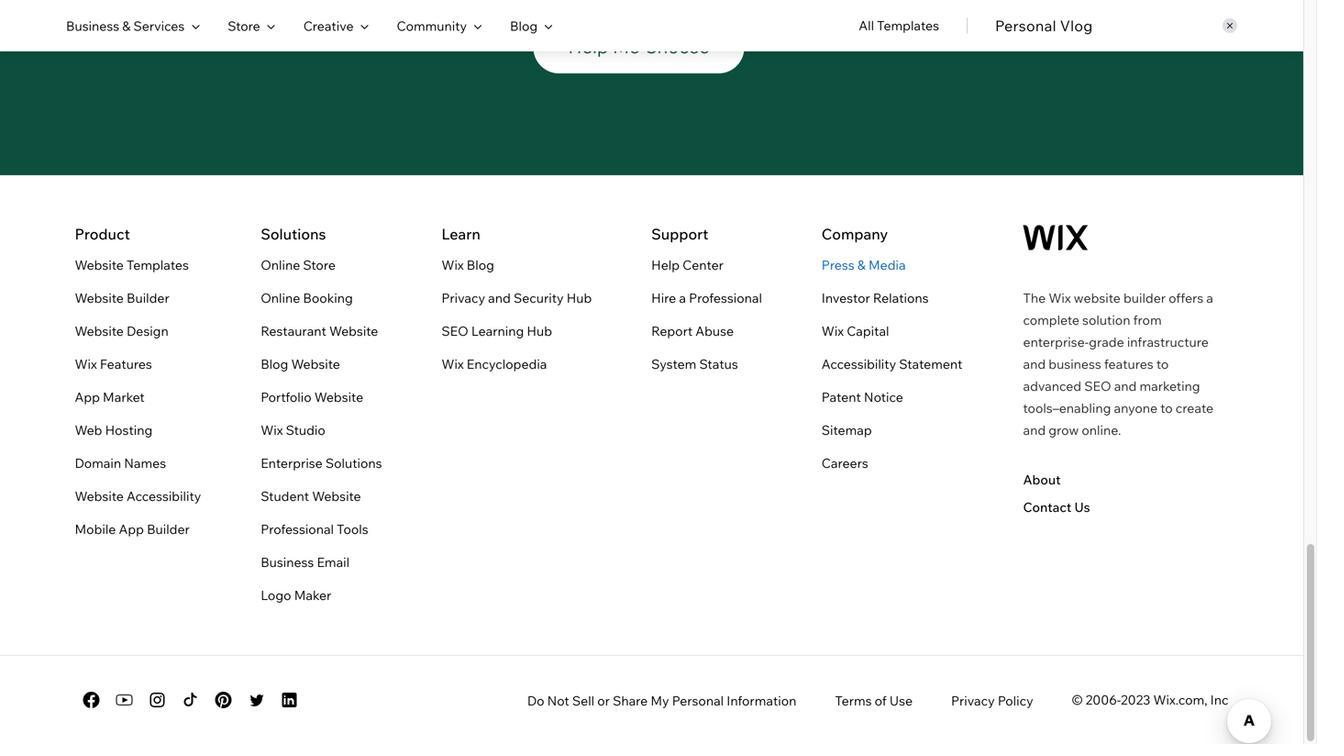Task type: locate. For each thing, give the bounding box(es) containing it.
privacy down wix blog link
[[442, 290, 486, 306]]

1 vertical spatial hub
[[527, 323, 553, 339]]

1 vertical spatial templates
[[127, 257, 189, 273]]

2023
[[1122, 692, 1151, 708]]

app inside "link"
[[119, 521, 144, 537]]

store
[[228, 18, 260, 34], [303, 257, 336, 273]]

restaurant
[[261, 323, 327, 339]]

1 horizontal spatial hub
[[567, 290, 592, 306]]

security
[[514, 290, 564, 306]]

blog for blog
[[510, 18, 538, 34]]

None search field
[[996, 0, 1238, 51]]

2 vertical spatial blog
[[261, 356, 288, 372]]

0 vertical spatial seo
[[442, 323, 469, 339]]

online up restaurant
[[261, 290, 300, 306]]

0 vertical spatial help
[[568, 35, 609, 58]]

share
[[613, 693, 648, 709]]

tools–enabling
[[1024, 400, 1112, 416]]

1 vertical spatial &
[[858, 257, 866, 273]]

help left me
[[568, 35, 609, 58]]

enterprise solutions
[[261, 455, 382, 471]]

0 horizontal spatial templates
[[127, 257, 189, 273]]

statement
[[900, 356, 963, 372]]

solutions up online store
[[261, 225, 326, 243]]

wix left features
[[75, 356, 97, 372]]

2 online from the top
[[261, 290, 300, 306]]

privacy and security hub link
[[442, 287, 592, 309]]

seo left learning
[[442, 323, 469, 339]]

professional tools
[[261, 521, 369, 537]]

all
[[859, 17, 875, 33]]

wix
[[442, 257, 464, 273], [1049, 290, 1072, 306], [822, 323, 844, 339], [75, 356, 97, 372], [442, 356, 464, 372], [261, 422, 283, 438]]

0 vertical spatial builder
[[127, 290, 170, 306]]

a
[[679, 290, 686, 306], [1207, 290, 1214, 306]]

of
[[875, 693, 887, 709]]

student website
[[261, 488, 361, 504]]

0 vertical spatial online
[[261, 257, 300, 273]]

0 horizontal spatial a
[[679, 290, 686, 306]]

blog inside "blog website" link
[[261, 356, 288, 372]]

1 vertical spatial accessibility
[[127, 488, 201, 504]]

store left creative
[[228, 18, 260, 34]]

professional tools link
[[261, 518, 369, 540]]

website down enterprise solutions link
[[312, 488, 361, 504]]

business left services
[[66, 18, 119, 34]]

app market
[[75, 389, 145, 405]]

careers link
[[822, 452, 869, 474]]

0 vertical spatial store
[[228, 18, 260, 34]]

grow
[[1049, 422, 1080, 438]]

1 horizontal spatial &
[[858, 257, 866, 273]]

templates up website builder
[[127, 257, 189, 273]]

app up web
[[75, 389, 100, 405]]

tools
[[337, 521, 369, 537]]

seo
[[442, 323, 469, 339], [1085, 378, 1112, 394]]

wix encyclopedia
[[442, 356, 547, 372]]

mobile app builder link
[[75, 518, 190, 540]]

& for press
[[858, 257, 866, 273]]

hub right security
[[567, 290, 592, 306]]

help up hire
[[652, 257, 680, 273]]

1 vertical spatial solutions
[[326, 455, 382, 471]]

0 horizontal spatial accessibility
[[127, 488, 201, 504]]

store inside categories by subject element
[[228, 18, 260, 34]]

0 vertical spatial blog
[[510, 18, 538, 34]]

& inside more wix pages element
[[858, 257, 866, 273]]

wix inside the wix website builder offers a complete solution from enterprise-grade infrastructure and business features to advanced seo and marketing tools–enabling anyone to create and grow online.
[[1049, 290, 1072, 306]]

press
[[822, 257, 855, 273]]

0 horizontal spatial business
[[66, 18, 119, 34]]

1 vertical spatial seo
[[1085, 378, 1112, 394]]

sell
[[573, 693, 595, 709]]

1 vertical spatial builder
[[147, 521, 190, 537]]

1 horizontal spatial store
[[303, 257, 336, 273]]

pinterest image
[[212, 689, 234, 711]]

1 horizontal spatial professional
[[689, 290, 763, 306]]

wix blog
[[442, 257, 495, 273]]

help me choose link
[[534, 22, 745, 73]]

do
[[528, 693, 545, 709]]

©
[[1073, 692, 1083, 708]]

1 vertical spatial store
[[303, 257, 336, 273]]

hire a professional link
[[652, 287, 763, 309]]

website builder
[[75, 290, 170, 306]]

system status
[[652, 356, 739, 372]]

business
[[1049, 356, 1102, 372]]

hire
[[652, 290, 677, 306]]

solutions up 'student website'
[[326, 455, 382, 471]]

online up online booking
[[261, 257, 300, 273]]

0 horizontal spatial store
[[228, 18, 260, 34]]

1 vertical spatial privacy
[[952, 693, 995, 709]]

hub down security
[[527, 323, 553, 339]]

0 vertical spatial &
[[122, 18, 131, 34]]

templates inside more wix pages element
[[127, 257, 189, 273]]

1 horizontal spatial blog
[[467, 257, 495, 273]]

student website link
[[261, 485, 361, 507]]

2 horizontal spatial blog
[[510, 18, 538, 34]]

us
[[1075, 499, 1091, 515]]

wix for wix encyclopedia
[[442, 356, 464, 372]]

blog inside categories by subject element
[[510, 18, 538, 34]]

templates right all on the top
[[878, 17, 940, 33]]

website templates
[[75, 257, 189, 273]]

professional up "business email"
[[261, 521, 334, 537]]

1 horizontal spatial help
[[652, 257, 680, 273]]

marketing
[[1140, 378, 1201, 394]]

system
[[652, 356, 697, 372]]

business
[[66, 18, 119, 34], [261, 554, 314, 570]]

0 horizontal spatial help
[[568, 35, 609, 58]]

logo maker link
[[261, 584, 332, 606]]

wix left encyclopedia
[[442, 356, 464, 372]]

youtube image
[[113, 689, 135, 711]]

wix left studio
[[261, 422, 283, 438]]

1 horizontal spatial privacy
[[952, 693, 995, 709]]

wix up complete
[[1049, 290, 1072, 306]]

a right hire
[[679, 290, 686, 306]]

investor
[[822, 290, 871, 306]]

accessibility down the names on the bottom left of page
[[127, 488, 201, 504]]

& left services
[[122, 18, 131, 34]]

& inside categories by subject element
[[122, 18, 131, 34]]

maker
[[294, 587, 332, 603]]

wix blog link
[[442, 254, 495, 276]]

builder up design
[[127, 290, 170, 306]]

to down "marketing"
[[1161, 400, 1174, 416]]

0 vertical spatial privacy
[[442, 290, 486, 306]]

seo down business
[[1085, 378, 1112, 394]]

wix down learn
[[442, 257, 464, 273]]

1 horizontal spatial templates
[[878, 17, 940, 33]]

enterprise solutions link
[[261, 452, 382, 474]]

website down restaurant website "link"
[[291, 356, 340, 372]]

names
[[124, 455, 166, 471]]

and
[[488, 290, 511, 306], [1024, 356, 1046, 372], [1115, 378, 1137, 394], [1024, 422, 1046, 438]]

website down the domain
[[75, 488, 124, 504]]

builder inside website builder link
[[127, 290, 170, 306]]

sitemap link
[[822, 419, 872, 441]]

1 vertical spatial help
[[652, 257, 680, 273]]

business inside "link"
[[261, 554, 314, 570]]

website templates link
[[75, 254, 189, 276]]

templates inside categories. use the left and right arrow keys to navigate the menu element
[[878, 17, 940, 33]]

create
[[1176, 400, 1214, 416]]

templates for website templates
[[127, 257, 189, 273]]

1 vertical spatial blog
[[467, 257, 495, 273]]

wix for wix studio
[[261, 422, 283, 438]]

1 vertical spatial app
[[119, 521, 144, 537]]

accessibility down wix capital link
[[822, 356, 897, 372]]

store up booking
[[303, 257, 336, 273]]

0 horizontal spatial app
[[75, 389, 100, 405]]

website down booking
[[329, 323, 378, 339]]

app down 'website accessibility' 'link'
[[119, 521, 144, 537]]

0 vertical spatial business
[[66, 18, 119, 34]]

help inside more wix pages element
[[652, 257, 680, 273]]

& right press
[[858, 257, 866, 273]]

0 vertical spatial hub
[[567, 290, 592, 306]]

1 online from the top
[[261, 257, 300, 273]]

instagram image
[[146, 689, 168, 711]]

templates
[[878, 17, 940, 33], [127, 257, 189, 273]]

1 vertical spatial online
[[261, 290, 300, 306]]

0 vertical spatial app
[[75, 389, 100, 405]]

0 horizontal spatial hub
[[527, 323, 553, 339]]

business inside categories by subject element
[[66, 18, 119, 34]]

a inside the wix website builder offers a complete solution from enterprise-grade infrastructure and business features to advanced seo and marketing tools–enabling anyone to create and grow online.
[[1207, 290, 1214, 306]]

0 horizontal spatial privacy
[[442, 290, 486, 306]]

0 horizontal spatial seo
[[442, 323, 469, 339]]

builder down 'website accessibility' 'link'
[[147, 521, 190, 537]]

offers
[[1169, 290, 1204, 306]]

learn
[[442, 225, 481, 243]]

domain names link
[[75, 452, 166, 474]]

0 vertical spatial to
[[1157, 356, 1170, 372]]

website accessibility link
[[75, 485, 201, 507]]

2 a from the left
[[1207, 290, 1214, 306]]

do not sell or share my personal information
[[528, 693, 797, 709]]

1 horizontal spatial business
[[261, 554, 314, 570]]

help me choose
[[568, 35, 710, 58]]

to down infrastructure at the top of the page
[[1157, 356, 1170, 372]]

professional up 'abuse' at the right
[[689, 290, 763, 306]]

privacy and security hub
[[442, 290, 592, 306]]

report
[[652, 323, 693, 339]]

twitter image
[[246, 689, 268, 711]]

community
[[397, 18, 467, 34]]

0 horizontal spatial blog
[[261, 356, 288, 372]]

0 horizontal spatial &
[[122, 18, 131, 34]]

facebook image
[[80, 689, 102, 711]]

categories by subject element
[[66, 1, 554, 50]]

1 vertical spatial business
[[261, 554, 314, 570]]

wix left capital at the right top
[[822, 323, 844, 339]]

online store
[[261, 257, 336, 273]]

website
[[75, 257, 124, 273], [75, 290, 124, 306], [75, 323, 124, 339], [329, 323, 378, 339], [291, 356, 340, 372], [315, 389, 364, 405], [75, 488, 124, 504], [312, 488, 361, 504]]

help center
[[652, 257, 724, 273]]

1 a from the left
[[679, 290, 686, 306]]

1 horizontal spatial seo
[[1085, 378, 1112, 394]]

privacy left policy
[[952, 693, 995, 709]]

blog
[[510, 18, 538, 34], [467, 257, 495, 273], [261, 356, 288, 372]]

online
[[261, 257, 300, 273], [261, 290, 300, 306]]

and up "advanced"
[[1024, 356, 1046, 372]]

business up logo maker
[[261, 554, 314, 570]]

business for business email
[[261, 554, 314, 570]]

1 horizontal spatial a
[[1207, 290, 1214, 306]]

1 horizontal spatial accessibility
[[822, 356, 897, 372]]

Search search field
[[996, 0, 1238, 51]]

wix studio link
[[261, 419, 326, 441]]

0 vertical spatial professional
[[689, 290, 763, 306]]

mobile app builder
[[75, 521, 190, 537]]

and up learning
[[488, 290, 511, 306]]

online booking link
[[261, 287, 353, 309]]

0 vertical spatial templates
[[878, 17, 940, 33]]

app
[[75, 389, 100, 405], [119, 521, 144, 537]]

personal
[[672, 693, 724, 709]]

1 horizontal spatial app
[[119, 521, 144, 537]]

a right offers
[[1207, 290, 1214, 306]]

online inside 'link'
[[261, 290, 300, 306]]

2006-
[[1086, 692, 1122, 708]]

inc
[[1211, 692, 1229, 708]]

1 vertical spatial professional
[[261, 521, 334, 537]]



Task type: describe. For each thing, give the bounding box(es) containing it.
website
[[1075, 290, 1121, 306]]

abuse
[[696, 323, 734, 339]]

more wix pages element
[[0, 175, 1304, 744]]

center
[[683, 257, 724, 273]]

builder
[[1124, 290, 1167, 306]]

solution
[[1083, 312, 1131, 328]]

privacy policy
[[952, 693, 1034, 709]]

anyone
[[1115, 400, 1158, 416]]

support
[[652, 225, 709, 243]]

media
[[869, 257, 906, 273]]

tiktok image
[[179, 689, 201, 711]]

wix for wix blog
[[442, 257, 464, 273]]

policy
[[998, 693, 1034, 709]]

linkedin image
[[279, 689, 301, 711]]

wix capital link
[[822, 320, 890, 342]]

company
[[822, 225, 889, 243]]

capital
[[847, 323, 890, 339]]

hub inside privacy and security hub link
[[567, 290, 592, 306]]

wix.com,
[[1154, 692, 1208, 708]]

patent notice
[[822, 389, 904, 405]]

advanced
[[1024, 378, 1082, 394]]

accessibility inside 'link'
[[127, 488, 201, 504]]

terms of use
[[836, 693, 913, 709]]

wix logo, homepage image
[[1024, 225, 1089, 250]]

blog for blog website
[[261, 356, 288, 372]]

web hosting link
[[75, 419, 153, 441]]

logo maker
[[261, 587, 332, 603]]

system status link
[[652, 353, 739, 375]]

privacy policy link
[[952, 693, 1034, 709]]

store inside more wix pages element
[[303, 257, 336, 273]]

wix encyclopedia link
[[442, 353, 547, 375]]

business email
[[261, 554, 350, 570]]

restaurant website link
[[261, 320, 378, 342]]

reset image
[[1223, 18, 1238, 33]]

about
[[1024, 472, 1061, 488]]

web hosting
[[75, 422, 153, 438]]

wix for wix features
[[75, 356, 97, 372]]

market
[[103, 389, 145, 405]]

wix capital
[[822, 323, 890, 339]]

report abuse
[[652, 323, 734, 339]]

builder inside mobile app builder "link"
[[147, 521, 190, 537]]

templates for all templates
[[878, 17, 940, 33]]

press & media link
[[822, 254, 906, 276]]

domain names
[[75, 455, 166, 471]]

website inside 'link'
[[75, 488, 124, 504]]

categories. use the left and right arrow keys to navigate the menu element
[[0, 0, 1304, 51]]

press & media
[[822, 257, 906, 273]]

seo learning hub
[[442, 323, 553, 339]]

hub inside seo learning hub link
[[527, 323, 553, 339]]

help for help center
[[652, 257, 680, 273]]

app market link
[[75, 386, 145, 408]]

complete
[[1024, 312, 1080, 328]]

relations
[[874, 290, 929, 306]]

wix for wix capital
[[822, 323, 844, 339]]

contact us
[[1024, 499, 1091, 515]]

blog inside wix blog link
[[467, 257, 495, 273]]

the
[[1024, 290, 1046, 306]]

wix features
[[75, 356, 152, 372]]

booking
[[303, 290, 353, 306]]

website up wix features
[[75, 323, 124, 339]]

infrastructure
[[1128, 334, 1209, 350]]

information
[[727, 693, 797, 709]]

0 horizontal spatial professional
[[261, 521, 334, 537]]

blog website link
[[261, 353, 340, 375]]

domain
[[75, 455, 121, 471]]

website builder link
[[75, 287, 170, 309]]

and left the 'grow'
[[1024, 422, 1046, 438]]

wix features link
[[75, 353, 152, 375]]

website up website design at the left top
[[75, 290, 124, 306]]

online for online booking
[[261, 290, 300, 306]]

contact
[[1024, 499, 1072, 515]]

online.
[[1082, 422, 1122, 438]]

grade
[[1090, 334, 1125, 350]]

investor relations
[[822, 290, 929, 306]]

mobile
[[75, 521, 116, 537]]

website up studio
[[315, 389, 364, 405]]

hire a professional
[[652, 290, 763, 306]]

learning
[[472, 323, 524, 339]]

use
[[890, 693, 913, 709]]

or
[[598, 693, 610, 709]]

seo inside the wix website builder offers a complete solution from enterprise-grade infrastructure and business features to advanced seo and marketing tools–enabling anyone to create and grow online.
[[1085, 378, 1112, 394]]

website down product
[[75, 257, 124, 273]]

services
[[134, 18, 185, 34]]

the wix website builder offers a complete solution from enterprise-grade infrastructure and business features to advanced seo and marketing tools–enabling anyone to create and grow online.
[[1024, 290, 1214, 438]]

0 vertical spatial accessibility
[[822, 356, 897, 372]]

terms
[[836, 693, 872, 709]]

0 vertical spatial solutions
[[261, 225, 326, 243]]

& for business
[[122, 18, 131, 34]]

privacy for privacy policy
[[952, 693, 995, 709]]

and down the features
[[1115, 378, 1137, 394]]

design
[[127, 323, 169, 339]]

patent notice link
[[822, 386, 904, 408]]

privacy for privacy and security hub
[[442, 290, 486, 306]]

me
[[613, 35, 640, 58]]

website inside "link"
[[329, 323, 378, 339]]

accessibility statement
[[822, 356, 963, 372]]

contact us link
[[1024, 499, 1091, 515]]

web
[[75, 422, 102, 438]]

about link
[[1024, 472, 1061, 488]]

careers
[[822, 455, 869, 471]]

all templates link
[[859, 1, 940, 50]]

report abuse link
[[652, 320, 734, 342]]

online booking
[[261, 290, 353, 306]]

1 vertical spatial to
[[1161, 400, 1174, 416]]

business for business & services
[[66, 18, 119, 34]]

hosting
[[105, 422, 153, 438]]

encyclopedia
[[467, 356, 547, 372]]

accessibility statement link
[[822, 353, 963, 375]]

email
[[317, 554, 350, 570]]

online for online store
[[261, 257, 300, 273]]

seo learning hub link
[[442, 320, 553, 342]]

website accessibility
[[75, 488, 201, 504]]

help for help me choose
[[568, 35, 609, 58]]

features
[[100, 356, 152, 372]]



Task type: vqa. For each thing, say whether or not it's contained in the screenshot.
Online Booking
yes



